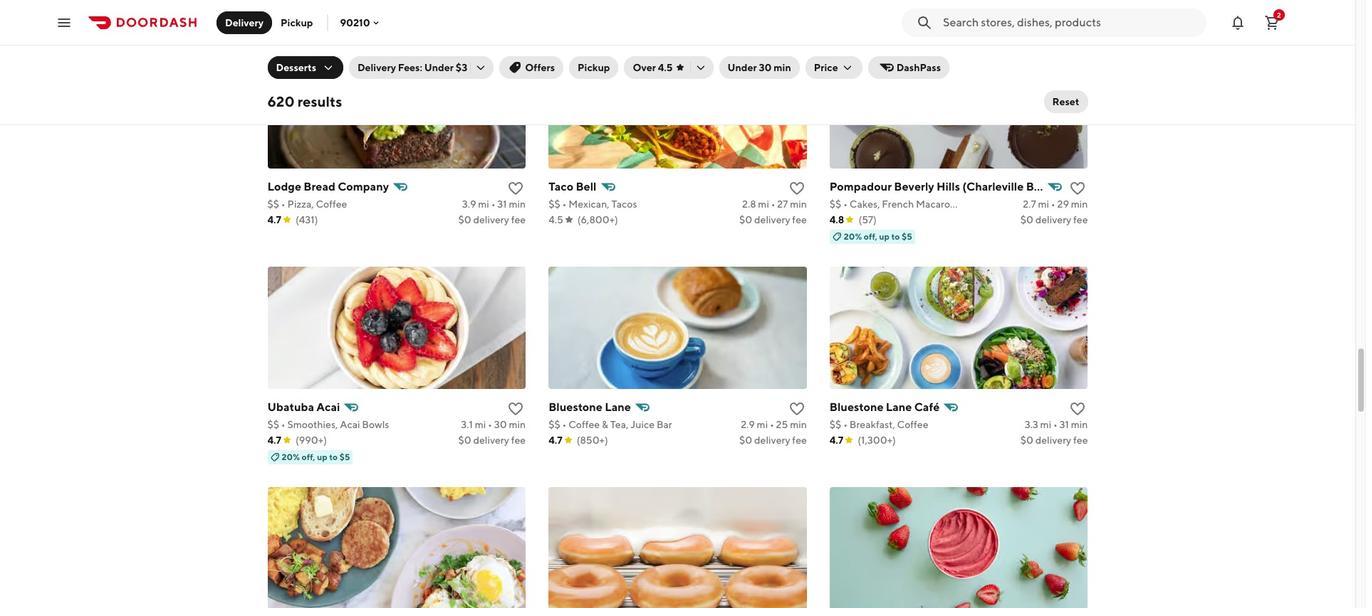 Task type: describe. For each thing, give the bounding box(es) containing it.
(6,800+)
[[577, 214, 618, 226]]

cakes,
[[850, 198, 880, 210]]

$​0 delivery fee for bluestone lane
[[739, 435, 807, 446]]

lane for bluestone lane
[[605, 401, 631, 414]]

20% inside 'link'
[[870, 10, 889, 21]]

$$ • pizza, coffee
[[267, 198, 347, 210]]

min for ubatuba acai
[[509, 419, 526, 431]]

fee for taco bell
[[792, 214, 807, 226]]

mi for pompadour beverly hills (charleville blvd)
[[1038, 198, 1049, 210]]

bluestone lane café
[[830, 401, 940, 414]]

• left breakfast, on the right of page
[[843, 419, 848, 431]]

• right 3.9 on the left of page
[[491, 198, 495, 210]]

25
[[776, 419, 788, 431]]

notification bell image
[[1229, 14, 1246, 31]]

delivery for taco bell
[[754, 214, 790, 226]]

4.8
[[830, 214, 844, 226]]

café
[[914, 401, 940, 414]]

(850+)
[[577, 435, 608, 446]]

4.7 for lodge bread company
[[267, 214, 281, 226]]

mi for taco bell
[[758, 198, 769, 210]]

ubatuba
[[267, 401, 314, 414]]

hills
[[937, 180, 960, 193]]

• left 27
[[771, 198, 775, 210]]

mi for lodge bread company
[[478, 198, 489, 210]]

$$ for lodge bread company
[[267, 198, 279, 210]]

31 for bluestone lane café
[[1060, 419, 1069, 431]]

$​0 for lodge bread company
[[458, 214, 471, 226]]

ubatuba acai
[[267, 401, 340, 414]]

tea,
[[610, 419, 628, 431]]

3.9 mi • 31 min
[[462, 198, 526, 210]]

2.7
[[1023, 198, 1036, 210]]

$​0 for pompadour beverly hills (charleville blvd)
[[1020, 214, 1033, 226]]

1 vertical spatial acai
[[340, 419, 360, 431]]

delivery for bluestone lane café
[[1035, 435, 1071, 446]]

bluestone for bluestone lane café
[[830, 401, 884, 414]]

fee for lodge bread company
[[511, 214, 526, 226]]

mi for bluestone lane café
[[1040, 419, 1051, 431]]

fee for pompadour beverly hills (charleville blvd)
[[1073, 214, 1088, 226]]

$$ • mexican, tacos
[[549, 198, 637, 210]]

delivery fees: under $3
[[357, 62, 467, 73]]

(57)
[[859, 214, 877, 226]]

lodge bread company
[[267, 180, 389, 193]]

• left pizza,
[[281, 198, 285, 210]]

taco bell
[[549, 180, 597, 193]]

up for acai
[[317, 452, 327, 463]]

to inside 'link'
[[918, 10, 926, 21]]

french
[[882, 198, 914, 210]]

smoothies,
[[287, 419, 338, 431]]

2
[[1277, 10, 1281, 19]]

2.9 mi • 25 min
[[741, 419, 807, 431]]

up for beverly
[[879, 231, 890, 242]]

bell
[[576, 180, 597, 193]]

3.3 mi • 31 min
[[1025, 419, 1088, 431]]

$$ • smoothies, acai bowls
[[267, 419, 389, 431]]

offers button
[[499, 56, 563, 79]]

1 vertical spatial pickup button
[[569, 56, 619, 79]]

2.9
[[741, 419, 755, 431]]

$$ • coffee & tea, juice bar
[[549, 419, 672, 431]]

• down bluestone lane at left bottom
[[562, 419, 567, 431]]

delivery for delivery fees: under $3
[[357, 62, 396, 73]]

beverly
[[894, 180, 934, 193]]

offers
[[525, 62, 555, 73]]

0 vertical spatial acai
[[316, 401, 340, 414]]

0 horizontal spatial pickup button
[[272, 11, 322, 34]]

fee for bluestone lane
[[792, 435, 807, 446]]

4.7 for bluestone lane café
[[830, 435, 844, 446]]

dashpass
[[897, 62, 941, 73]]

delivery button
[[217, 11, 272, 34]]

$​0 delivery fee for pompadour beverly hills (charleville blvd)
[[1020, 214, 1088, 226]]

• up 4.8
[[843, 198, 848, 210]]

over
[[633, 62, 656, 73]]

mi for ubatuba acai
[[475, 419, 486, 431]]

• down taco
[[562, 198, 567, 210]]

$3
[[456, 62, 467, 73]]

3 items, open order cart image
[[1264, 14, 1281, 31]]

desserts button
[[267, 56, 343, 79]]

$​0 for bluestone lane
[[739, 435, 752, 446]]

$5 inside deals: 20% off, up to $5 'link'
[[928, 10, 939, 21]]

pizza,
[[287, 198, 314, 210]]

2.7 mi • 29 min
[[1023, 198, 1088, 210]]

$​0 delivery fee for taco bell
[[739, 214, 807, 226]]

&
[[602, 419, 608, 431]]

2 button
[[1258, 8, 1286, 37]]

coffee for bluestone
[[897, 419, 929, 431]]

delivery for delivery
[[225, 17, 264, 28]]

fees:
[[398, 62, 422, 73]]

under 30 min
[[728, 62, 791, 73]]

bread
[[304, 180, 335, 193]]

• left 29
[[1051, 198, 1055, 210]]

3.3
[[1025, 419, 1038, 431]]

delivery for lodge bread company
[[473, 214, 509, 226]]

• right 3.1
[[488, 419, 492, 431]]

mi for bluestone lane
[[757, 419, 768, 431]]

3.9
[[462, 198, 476, 210]]

29
[[1057, 198, 1069, 210]]

(431)
[[296, 214, 318, 226]]

min for bluestone lane café
[[1071, 419, 1088, 431]]

$​0 for taco bell
[[739, 214, 752, 226]]

price button
[[805, 56, 862, 79]]

$$ • breakfast, coffee
[[830, 419, 929, 431]]

90210 button
[[340, 17, 382, 28]]

deals: 20% off, up to $5
[[844, 10, 939, 21]]

90210
[[340, 17, 370, 28]]

4.7 for ubatuba acai
[[267, 435, 281, 446]]

fee for bluestone lane café
[[1073, 435, 1088, 446]]

deals: 20% off, up to $5 link
[[830, 0, 1088, 23]]

3.1 mi • 30 min
[[461, 419, 526, 431]]

31 for lodge bread company
[[497, 198, 507, 210]]

click to add this store to your saved list image for company
[[507, 180, 524, 197]]

(990+)
[[296, 435, 327, 446]]



Task type: locate. For each thing, give the bounding box(es) containing it.
coffee for lodge
[[316, 198, 347, 210]]

fee down 3.1 mi • 30 min at the bottom left of the page
[[511, 435, 526, 446]]

open menu image
[[56, 14, 73, 31]]

up down $$ • cakes, french macarons
[[879, 231, 890, 242]]

under inside button
[[728, 62, 757, 73]]

0 horizontal spatial off,
[[302, 452, 315, 463]]

2 horizontal spatial up
[[906, 10, 916, 21]]

620
[[267, 93, 295, 110]]

0 vertical spatial up
[[906, 10, 916, 21]]

1 vertical spatial 30
[[494, 419, 507, 431]]

$​0 down 3.1
[[458, 435, 471, 446]]

acai up $$ • smoothies, acai bowls
[[316, 401, 340, 414]]

$$ up 4.8
[[830, 198, 841, 210]]

delivery down 3.1 mi • 30 min at the bottom left of the page
[[473, 435, 509, 446]]

delivery down 2.9 mi • 25 min
[[754, 435, 790, 446]]

1 horizontal spatial off,
[[864, 231, 877, 242]]

1 bluestone from the left
[[549, 401, 603, 414]]

4.7 left "(850+)"
[[549, 435, 562, 446]]

1 horizontal spatial bluestone
[[830, 401, 884, 414]]

blvd)
[[1026, 180, 1054, 193]]

min
[[774, 62, 791, 73], [509, 198, 526, 210], [790, 198, 807, 210], [1071, 198, 1088, 210], [509, 419, 526, 431], [790, 419, 807, 431], [1071, 419, 1088, 431]]

delivery
[[225, 17, 264, 28], [357, 62, 396, 73]]

delivery down 2.7 mi • 29 min
[[1035, 214, 1071, 226]]

dashpass button
[[868, 56, 949, 79]]

0 vertical spatial 20% off, up to $5
[[844, 231, 912, 242]]

click to add this store to your saved list image up '3.3 mi • 31 min'
[[1069, 401, 1087, 418]]

• left 25
[[770, 419, 774, 431]]

bar
[[657, 419, 672, 431]]

$​0 delivery fee down 2.8 mi • 27 min
[[739, 214, 807, 226]]

2 vertical spatial up
[[317, 452, 327, 463]]

4.7 left the (431)
[[267, 214, 281, 226]]

min right 27
[[790, 198, 807, 210]]

20% off, up to $5 for pompadour
[[844, 231, 912, 242]]

4.7 for bluestone lane
[[549, 435, 562, 446]]

reset button
[[1044, 90, 1088, 113]]

1 vertical spatial delivery
[[357, 62, 396, 73]]

1 horizontal spatial pickup
[[578, 62, 610, 73]]

$$ for bluestone lane
[[549, 419, 560, 431]]

20% off, up to $5 down (990+)
[[282, 452, 350, 463]]

click to add this store to your saved list image
[[507, 180, 524, 197], [788, 180, 805, 197], [1069, 401, 1087, 418]]

2 horizontal spatial $5
[[928, 10, 939, 21]]

off, for beverly
[[864, 231, 877, 242]]

fee
[[511, 214, 526, 226], [792, 214, 807, 226], [1073, 214, 1088, 226], [511, 435, 526, 446], [792, 435, 807, 446], [1073, 435, 1088, 446]]

click to add this store to your saved list image up 2.8 mi • 27 min
[[788, 180, 805, 197]]

mi right 2.9
[[757, 419, 768, 431]]

27
[[777, 198, 788, 210]]

1 horizontal spatial 4.5
[[658, 62, 673, 73]]

0 horizontal spatial click to add this store to your saved list image
[[507, 401, 524, 418]]

taco
[[549, 180, 574, 193]]

0 horizontal spatial $5
[[339, 452, 350, 463]]

$$ down lodge
[[267, 198, 279, 210]]

fee down 2.8 mi • 27 min
[[792, 214, 807, 226]]

0 horizontal spatial bluestone
[[549, 401, 603, 414]]

$5 up dashpass
[[928, 10, 939, 21]]

0 vertical spatial to
[[918, 10, 926, 21]]

20% off, up to $5 down (57)
[[844, 231, 912, 242]]

0 horizontal spatial delivery
[[225, 17, 264, 28]]

0 horizontal spatial 20%
[[282, 452, 300, 463]]

2 horizontal spatial click to add this store to your saved list image
[[1069, 401, 1087, 418]]

30 right 3.1
[[494, 419, 507, 431]]

0 horizontal spatial click to add this store to your saved list image
[[507, 180, 524, 197]]

0 vertical spatial 30
[[759, 62, 772, 73]]

bluestone
[[549, 401, 603, 414], [830, 401, 884, 414]]

30 inside button
[[759, 62, 772, 73]]

0 vertical spatial off,
[[890, 10, 904, 21]]

delivery for ubatuba acai
[[473, 435, 509, 446]]

$$ • cakes, french macarons
[[830, 198, 960, 210]]

20%
[[870, 10, 889, 21], [844, 231, 862, 242], [282, 452, 300, 463]]

2 lane from the left
[[886, 401, 912, 414]]

1 horizontal spatial lane
[[886, 401, 912, 414]]

off, down (990+)
[[302, 452, 315, 463]]

$​0 for ubatuba acai
[[458, 435, 471, 446]]

up inside 'link'
[[906, 10, 916, 21]]

tacos
[[611, 198, 637, 210]]

$$ down bluestone lane at left bottom
[[549, 419, 560, 431]]

20% off, up to $5
[[844, 231, 912, 242], [282, 452, 350, 463]]

$5 down $$ • smoothies, acai bowls
[[339, 452, 350, 463]]

4.5
[[658, 62, 673, 73], [549, 214, 563, 226]]

1 horizontal spatial 30
[[759, 62, 772, 73]]

off, down (57)
[[864, 231, 877, 242]]

1 horizontal spatial under
[[728, 62, 757, 73]]

lane for bluestone lane café
[[886, 401, 912, 414]]

(charleville
[[962, 180, 1024, 193]]

1 horizontal spatial $5
[[902, 231, 912, 242]]

reset
[[1052, 96, 1079, 108]]

1 horizontal spatial 31
[[1060, 419, 1069, 431]]

0 horizontal spatial lane
[[605, 401, 631, 414]]

4.7 left the (1,300+)
[[830, 435, 844, 446]]

over 4.5
[[633, 62, 673, 73]]

$​0 down '2.7'
[[1020, 214, 1033, 226]]

mi right '2.7'
[[1038, 198, 1049, 210]]

off, right deals:
[[890, 10, 904, 21]]

pompadour
[[830, 180, 892, 193]]

$​0 delivery fee down 3.1 mi • 30 min at the bottom left of the page
[[458, 435, 526, 446]]

$​0 delivery fee down '3.3 mi • 31 min'
[[1020, 435, 1088, 446]]

4.7
[[267, 214, 281, 226], [267, 435, 281, 446], [549, 435, 562, 446], [830, 435, 844, 446]]

(1,300+)
[[858, 435, 896, 446]]

under 30 min button
[[719, 56, 800, 79]]

2 vertical spatial 20%
[[282, 452, 300, 463]]

off,
[[890, 10, 904, 21], [864, 231, 877, 242], [302, 452, 315, 463]]

price
[[814, 62, 838, 73]]

2 vertical spatial $5
[[339, 452, 350, 463]]

2.8 mi • 27 min
[[742, 198, 807, 210]]

20% for acai
[[282, 452, 300, 463]]

click to add this store to your saved list image for café
[[1069, 401, 1087, 418]]

0 vertical spatial 20%
[[870, 10, 889, 21]]

juice
[[630, 419, 655, 431]]

4.7 left (990+)
[[267, 435, 281, 446]]

0 horizontal spatial under
[[424, 62, 454, 73]]

20% down (57)
[[844, 231, 862, 242]]

$​0 delivery fee for lodge bread company
[[458, 214, 526, 226]]

mi right 3.1
[[475, 419, 486, 431]]

$​0 down 3.9 on the left of page
[[458, 214, 471, 226]]

1 vertical spatial pickup
[[578, 62, 610, 73]]

lodge
[[267, 180, 301, 193]]

min right 3.9 on the left of page
[[509, 198, 526, 210]]

acai left bowls
[[340, 419, 360, 431]]

1 vertical spatial 4.5
[[549, 214, 563, 226]]

0 horizontal spatial up
[[317, 452, 327, 463]]

1 horizontal spatial click to add this store to your saved list image
[[788, 180, 805, 197]]

min right 25
[[790, 419, 807, 431]]

0 horizontal spatial to
[[329, 452, 338, 463]]

min right 3.3
[[1071, 419, 1088, 431]]

to down $$ • cakes, french macarons
[[891, 231, 900, 242]]

$5 down french
[[902, 231, 912, 242]]

fee down '3.3 mi • 31 min'
[[1073, 435, 1088, 446]]

fee down 3.9 mi • 31 min
[[511, 214, 526, 226]]

0 vertical spatial delivery
[[225, 17, 264, 28]]

1 horizontal spatial to
[[891, 231, 900, 242]]

delivery
[[473, 214, 509, 226], [754, 214, 790, 226], [1035, 214, 1071, 226], [473, 435, 509, 446], [754, 435, 790, 446], [1035, 435, 1071, 446]]

fee for ubatuba acai
[[511, 435, 526, 446]]

min for pompadour beverly hills (charleville blvd)
[[1071, 198, 1088, 210]]

2 vertical spatial to
[[329, 452, 338, 463]]

breakfast,
[[850, 419, 895, 431]]

pickup up desserts
[[281, 17, 313, 28]]

click to add this store to your saved list image
[[1069, 180, 1087, 197], [507, 401, 524, 418], [788, 401, 805, 418]]

bluestone up breakfast, on the right of page
[[830, 401, 884, 414]]

delivery for pompadour beverly hills (charleville blvd)
[[1035, 214, 1071, 226]]

coffee down lodge bread company
[[316, 198, 347, 210]]

pompadour beverly hills (charleville blvd)
[[830, 180, 1054, 193]]

$$ for taco bell
[[549, 198, 560, 210]]

click to add this store to your saved list image up 2.9 mi • 25 min
[[788, 401, 805, 418]]

mexican,
[[569, 198, 609, 210]]

up down (990+)
[[317, 452, 327, 463]]

2.8
[[742, 198, 756, 210]]

to for acai
[[329, 452, 338, 463]]

delivery down 3.9 mi • 31 min
[[473, 214, 509, 226]]

$​0 delivery fee down 3.9 mi • 31 min
[[458, 214, 526, 226]]

1 horizontal spatial 20% off, up to $5
[[844, 231, 912, 242]]

$​0 for bluestone lane café
[[1020, 435, 1033, 446]]

pickup
[[281, 17, 313, 28], [578, 62, 610, 73]]

$$ left breakfast, on the right of page
[[830, 419, 841, 431]]

to down $$ • smoothies, acai bowls
[[329, 452, 338, 463]]

min for taco bell
[[790, 198, 807, 210]]

1 horizontal spatial coffee
[[569, 419, 600, 431]]

click to add this store to your saved list image for bluestone lane
[[788, 401, 805, 418]]

1 under from the left
[[424, 62, 454, 73]]

deals:
[[844, 10, 869, 21]]

0 horizontal spatial coffee
[[316, 198, 347, 210]]

$5 for beverly
[[902, 231, 912, 242]]

31
[[497, 198, 507, 210], [1060, 419, 1069, 431]]

4.5 right over
[[658, 62, 673, 73]]

click to add this store to your saved list image up 3.9 mi • 31 min
[[507, 180, 524, 197]]

2 horizontal spatial off,
[[890, 10, 904, 21]]

off, inside 'link'
[[890, 10, 904, 21]]

$$ down taco
[[549, 198, 560, 210]]

30
[[759, 62, 772, 73], [494, 419, 507, 431]]

0 horizontal spatial 4.5
[[549, 214, 563, 226]]

0 vertical spatial pickup button
[[272, 11, 322, 34]]

$5 for acai
[[339, 452, 350, 463]]

620 results
[[267, 93, 342, 110]]

$​0 down 3.3
[[1020, 435, 1033, 446]]

fee down 2.7 mi • 29 min
[[1073, 214, 1088, 226]]

bluestone lane
[[549, 401, 631, 414]]

bluestone for bluestone lane
[[549, 401, 603, 414]]

1 vertical spatial $5
[[902, 231, 912, 242]]

$5
[[928, 10, 939, 21], [902, 231, 912, 242], [339, 452, 350, 463]]

0 horizontal spatial 20% off, up to $5
[[282, 452, 350, 463]]

• right 3.3
[[1053, 419, 1058, 431]]

1 lane from the left
[[605, 401, 631, 414]]

20% down (990+)
[[282, 452, 300, 463]]

mi right 3.3
[[1040, 419, 1051, 431]]

click to add this store to your saved list image up 2.7 mi • 29 min
[[1069, 180, 1087, 197]]

click to add this store to your saved list image up 3.1 mi • 30 min at the bottom left of the page
[[507, 401, 524, 418]]

$​0 delivery fee for bluestone lane café
[[1020, 435, 1088, 446]]

•
[[281, 198, 285, 210], [491, 198, 495, 210], [562, 198, 567, 210], [771, 198, 775, 210], [843, 198, 848, 210], [1051, 198, 1055, 210], [281, 419, 285, 431], [488, 419, 492, 431], [562, 419, 567, 431], [770, 419, 774, 431], [843, 419, 848, 431], [1053, 419, 1058, 431]]

$$
[[267, 198, 279, 210], [549, 198, 560, 210], [830, 198, 841, 210], [267, 419, 279, 431], [549, 419, 560, 431], [830, 419, 841, 431]]

lane up $$ • breakfast, coffee at bottom right
[[886, 401, 912, 414]]

$​0 delivery fee down 2.9 mi • 25 min
[[739, 435, 807, 446]]

min for lodge bread company
[[509, 198, 526, 210]]

20% for beverly
[[844, 231, 862, 242]]

company
[[338, 180, 389, 193]]

min inside under 30 min button
[[774, 62, 791, 73]]

bowls
[[362, 419, 389, 431]]

lane
[[605, 401, 631, 414], [886, 401, 912, 414]]

2 horizontal spatial coffee
[[897, 419, 929, 431]]

0 horizontal spatial pickup
[[281, 17, 313, 28]]

Store search: begin typing to search for stores available on DoorDash text field
[[943, 15, 1198, 30]]

20% right deals:
[[870, 10, 889, 21]]

0 horizontal spatial 30
[[494, 419, 507, 431]]

pickup button up desserts
[[272, 11, 322, 34]]

$$ down ubatuba
[[267, 419, 279, 431]]

delivery for bluestone lane
[[754, 435, 790, 446]]

desserts
[[276, 62, 316, 73]]

pickup left over
[[578, 62, 610, 73]]

2 horizontal spatial click to add this store to your saved list image
[[1069, 180, 1087, 197]]

2 bluestone from the left
[[830, 401, 884, 414]]

0 vertical spatial pickup
[[281, 17, 313, 28]]

31 right 3.9 on the left of page
[[497, 198, 507, 210]]

20% off, up to $5 for ubatuba
[[282, 452, 350, 463]]

over 4.5 button
[[624, 56, 713, 79]]

bluestone up &
[[549, 401, 603, 414]]

$​0 down 2.9
[[739, 435, 752, 446]]

2 horizontal spatial 20%
[[870, 10, 889, 21]]

min right 3.1
[[509, 419, 526, 431]]

to
[[918, 10, 926, 21], [891, 231, 900, 242], [329, 452, 338, 463]]

2 under from the left
[[728, 62, 757, 73]]

2 horizontal spatial to
[[918, 10, 926, 21]]

delivery down 2.8 mi • 27 min
[[754, 214, 790, 226]]

0 horizontal spatial 31
[[497, 198, 507, 210]]

4.5 inside button
[[658, 62, 673, 73]]

click to add this store to your saved list image for ubatuba acai
[[507, 401, 524, 418]]

0 vertical spatial 4.5
[[658, 62, 673, 73]]

results
[[298, 93, 342, 110]]

1 vertical spatial up
[[879, 231, 890, 242]]

to for beverly
[[891, 231, 900, 242]]

$​0 delivery fee for ubatuba acai
[[458, 435, 526, 446]]

mi right 3.9 on the left of page
[[478, 198, 489, 210]]

fee down 2.9 mi • 25 min
[[792, 435, 807, 446]]

mi right the 2.8
[[758, 198, 769, 210]]

1 horizontal spatial pickup button
[[569, 56, 619, 79]]

to up dashpass
[[918, 10, 926, 21]]

1 vertical spatial 31
[[1060, 419, 1069, 431]]

pickup button
[[272, 11, 322, 34], [569, 56, 619, 79]]

macarons
[[916, 198, 960, 210]]

4.5 down taco
[[549, 214, 563, 226]]

click to add this store to your saved list image for pompadour beverly hills (charleville blvd)
[[1069, 180, 1087, 197]]

1 horizontal spatial click to add this store to your saved list image
[[788, 401, 805, 418]]

min for bluestone lane
[[790, 419, 807, 431]]

1 horizontal spatial up
[[879, 231, 890, 242]]

up
[[906, 10, 916, 21], [879, 231, 890, 242], [317, 452, 327, 463]]

3.1
[[461, 419, 473, 431]]

$$ for pompadour beverly hills (charleville blvd)
[[830, 198, 841, 210]]

1 vertical spatial off,
[[864, 231, 877, 242]]

2 vertical spatial off,
[[302, 452, 315, 463]]

lane up tea,
[[605, 401, 631, 414]]

mi
[[478, 198, 489, 210], [758, 198, 769, 210], [1038, 198, 1049, 210], [475, 419, 486, 431], [757, 419, 768, 431], [1040, 419, 1051, 431]]

coffee
[[316, 198, 347, 210], [569, 419, 600, 431], [897, 419, 929, 431]]

$$ for ubatuba acai
[[267, 419, 279, 431]]

min left price
[[774, 62, 791, 73]]

0 vertical spatial 31
[[497, 198, 507, 210]]

up up dashpass button
[[906, 10, 916, 21]]

$$ for bluestone lane café
[[830, 419, 841, 431]]

off, for acai
[[302, 452, 315, 463]]

coffee down café
[[897, 419, 929, 431]]

min right 29
[[1071, 198, 1088, 210]]

1 vertical spatial 20% off, up to $5
[[282, 452, 350, 463]]

• down ubatuba
[[281, 419, 285, 431]]

pickup button left over
[[569, 56, 619, 79]]

delivery inside button
[[225, 17, 264, 28]]

1 horizontal spatial delivery
[[357, 62, 396, 73]]

$​0 down the 2.8
[[739, 214, 752, 226]]

0 vertical spatial $5
[[928, 10, 939, 21]]

coffee up "(850+)"
[[569, 419, 600, 431]]

31 right 3.3
[[1060, 419, 1069, 431]]

$​0 delivery fee down 2.7 mi • 29 min
[[1020, 214, 1088, 226]]

delivery down '3.3 mi • 31 min'
[[1035, 435, 1071, 446]]

1 vertical spatial to
[[891, 231, 900, 242]]

$​0
[[458, 214, 471, 226], [739, 214, 752, 226], [1020, 214, 1033, 226], [458, 435, 471, 446], [739, 435, 752, 446], [1020, 435, 1033, 446]]

$​0 delivery fee
[[458, 214, 526, 226], [739, 214, 807, 226], [1020, 214, 1088, 226], [458, 435, 526, 446], [739, 435, 807, 446], [1020, 435, 1088, 446]]

1 horizontal spatial 20%
[[844, 231, 862, 242]]

1 vertical spatial 20%
[[844, 231, 862, 242]]



Task type: vqa. For each thing, say whether or not it's contained in the screenshot.
3.1
yes



